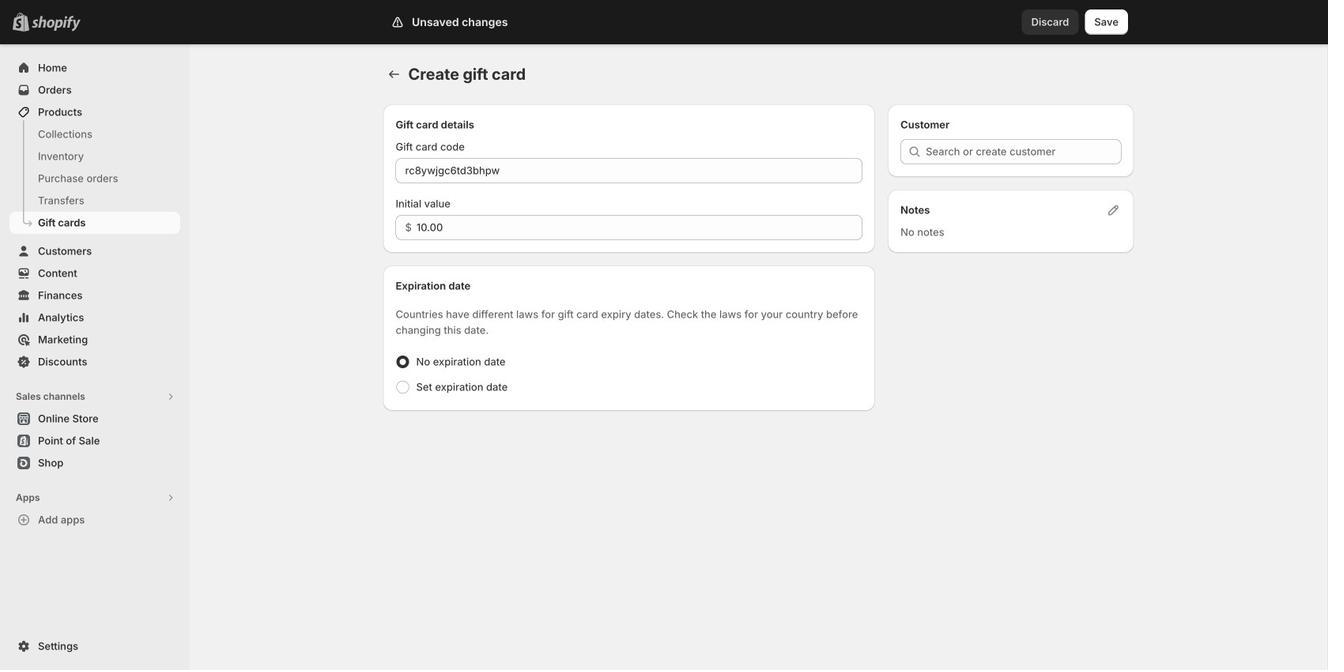 Task type: describe. For each thing, give the bounding box(es) containing it.
shopify image
[[35, 16, 84, 31]]

Search or create customer text field
[[926, 139, 1122, 164]]



Task type: vqa. For each thing, say whether or not it's contained in the screenshot.
Sales channels
no



Task type: locate. For each thing, give the bounding box(es) containing it.
  text field
[[417, 215, 863, 240]]

None text field
[[396, 158, 863, 183]]



